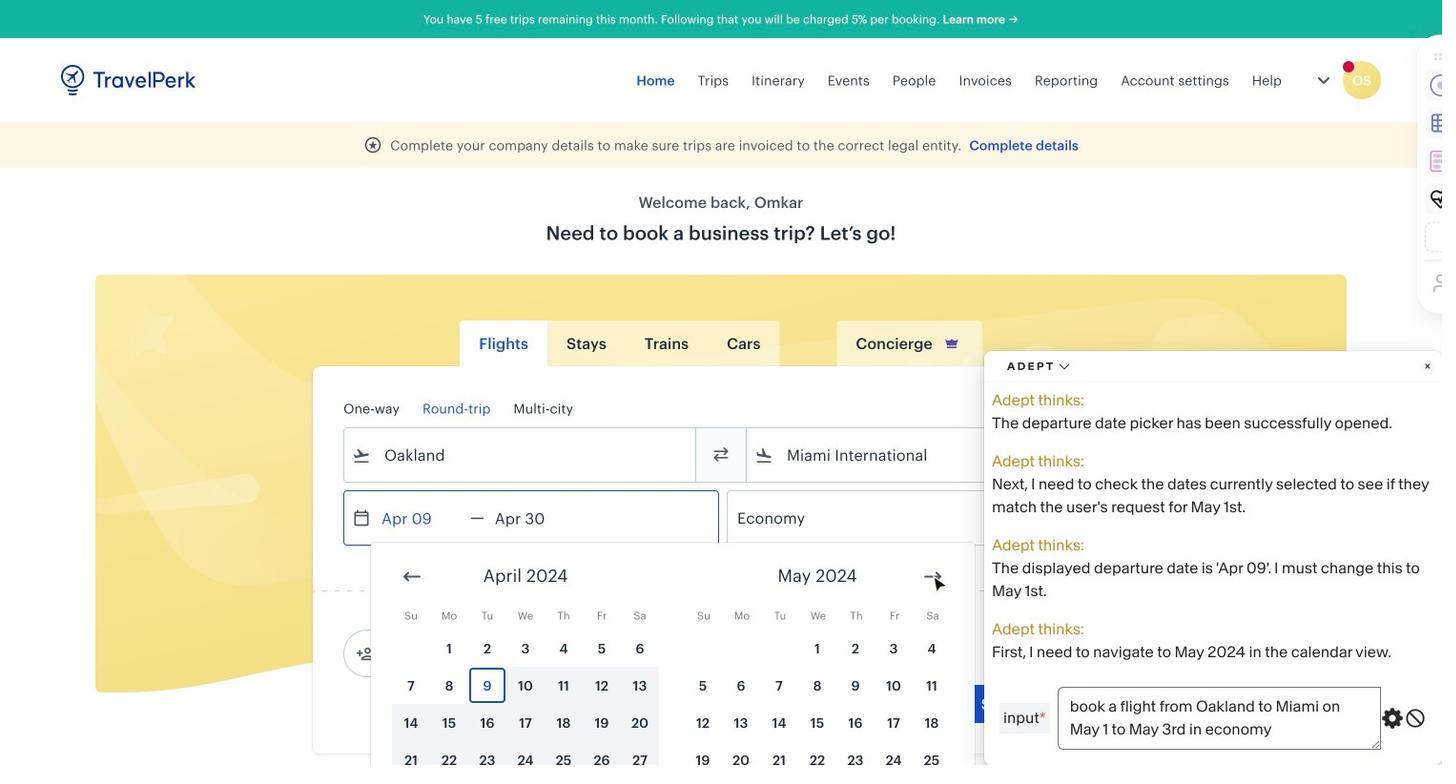 Task type: describe. For each thing, give the bounding box(es) containing it.
Depart text field
[[371, 491, 470, 545]]

From search field
[[371, 440, 671, 470]]

calendar application
[[371, 543, 1443, 765]]

move backward to switch to the previous month. image
[[401, 565, 424, 588]]



Task type: locate. For each thing, give the bounding box(es) containing it.
Add first traveler search field
[[375, 638, 573, 669]]

To search field
[[774, 440, 1073, 470]]

move forward to switch to the next month. image
[[922, 565, 945, 588]]

Return text field
[[484, 491, 584, 545]]



